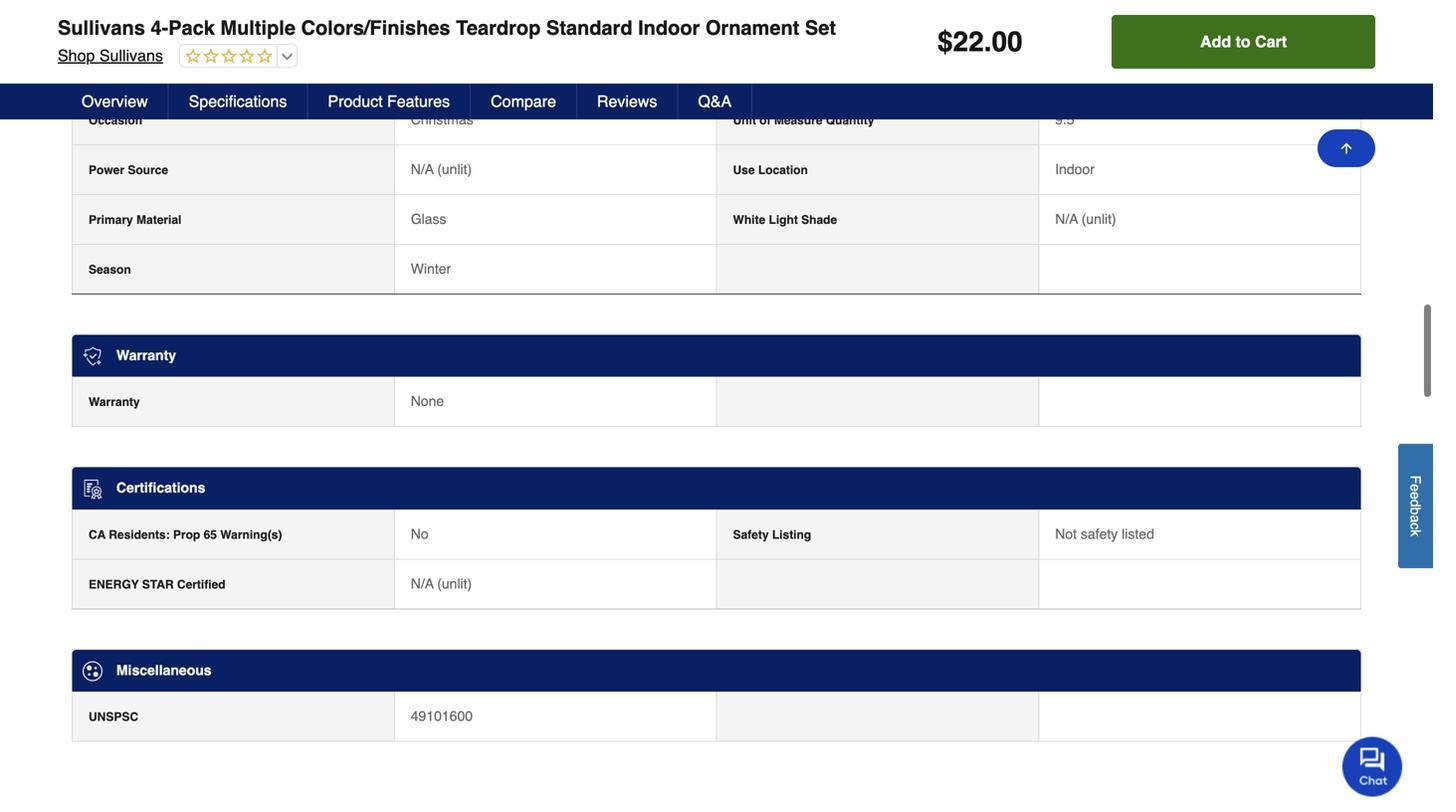 Task type: vqa. For each thing, say whether or not it's contained in the screenshot.
bottommost (Unlit)
yes



Task type: locate. For each thing, give the bounding box(es) containing it.
teardrop
[[456, 16, 541, 39]]

warranty up certifications
[[89, 395, 140, 409]]

1 vertical spatial n/a
[[1055, 211, 1078, 227]]

use
[[733, 163, 755, 177]]

0 vertical spatial sullivans
[[58, 16, 145, 39]]

listed
[[1122, 526, 1154, 542]]

overview button
[[62, 84, 169, 119]]

add
[[1200, 32, 1231, 51]]

specifications button
[[169, 84, 308, 119]]

00
[[992, 26, 1023, 58]]

n/a
[[411, 161, 434, 177], [1055, 211, 1078, 227], [411, 576, 434, 592]]

1 horizontal spatial indoor
[[1055, 161, 1095, 177]]

2 vertical spatial n/a
[[411, 576, 434, 592]]

glass
[[411, 211, 446, 227]]

e up b
[[1408, 492, 1424, 499]]

sullivans
[[58, 16, 145, 39], [99, 46, 163, 65]]

2 vertical spatial (unlit)
[[437, 576, 472, 592]]

65
[[204, 528, 217, 542]]

product features button
[[308, 84, 471, 119]]

n/a (unlit) for power source
[[411, 161, 472, 177]]

cart
[[1255, 32, 1287, 51]]

listing
[[772, 528, 811, 542]]

indoor down 9.5 on the top right
[[1055, 161, 1095, 177]]

primary material
[[89, 213, 182, 227]]

0 horizontal spatial ornament
[[706, 16, 800, 39]]

sullivans up the shop sullivans
[[58, 16, 145, 39]]

0 vertical spatial (unlit)
[[437, 161, 472, 177]]

ca residents: prop 65 warning(s)
[[89, 528, 282, 542]]

multicolored
[[411, 12, 486, 28]]

shop
[[58, 46, 95, 65]]

(unlit) for energy star certified
[[437, 576, 472, 592]]

2 vertical spatial n/a (unlit)
[[411, 576, 472, 592]]

color/finish
[[168, 14, 237, 28]]

(unlit)
[[437, 161, 472, 177], [1082, 211, 1116, 227], [437, 576, 472, 592]]

indoor
[[638, 16, 700, 39], [1055, 161, 1095, 177]]

pack
[[168, 16, 215, 39]]

2 e from the top
[[1408, 492, 1424, 499]]

4-
[[151, 16, 168, 39]]

certifications
[[116, 480, 205, 496]]

n/a (unlit)
[[411, 161, 472, 177], [1055, 211, 1116, 227], [411, 576, 472, 592]]

1 vertical spatial (unlit)
[[1082, 211, 1116, 227]]

22
[[953, 26, 984, 58]]

.
[[984, 26, 992, 58]]

1 vertical spatial warranty
[[89, 395, 140, 409]]

f e e d b a c k
[[1408, 475, 1424, 537]]

k
[[1408, 530, 1424, 537]]

add to cart button
[[1112, 15, 1376, 69]]

of
[[760, 113, 771, 127]]

warranty
[[116, 347, 176, 363], [89, 395, 140, 409]]

sullivans down "manufacturer"
[[99, 46, 163, 65]]

compare
[[491, 92, 556, 110]]

b
[[1408, 507, 1424, 515]]

warning(s)
[[220, 528, 282, 542]]

9.5
[[1055, 111, 1075, 127]]

q&a
[[698, 92, 732, 110]]

0 vertical spatial n/a
[[411, 161, 434, 177]]

1 e from the top
[[1408, 484, 1424, 492]]

n/a for power source
[[411, 161, 434, 177]]

chat invite button image
[[1343, 736, 1403, 797]]

49101600
[[411, 708, 473, 724]]

0 vertical spatial indoor
[[638, 16, 700, 39]]

e up d
[[1408, 484, 1424, 492]]

add to cart
[[1200, 32, 1287, 51]]

power source
[[89, 163, 168, 177]]

quantity
[[826, 113, 874, 127]]

source
[[128, 163, 168, 177]]

winter
[[411, 261, 451, 276]]

primary
[[89, 213, 133, 227]]

type
[[733, 14, 760, 28]]

manufacturer color/finish
[[89, 14, 237, 28]]

star
[[142, 578, 174, 592]]

reviews
[[597, 92, 657, 110]]

reviews button
[[577, 84, 678, 119]]

warranty down season
[[116, 347, 176, 363]]

to
[[1236, 32, 1251, 51]]

e
[[1408, 484, 1424, 492], [1408, 492, 1424, 499]]

multiple
[[220, 16, 296, 39]]

a
[[1408, 515, 1424, 523]]

indoor left type
[[638, 16, 700, 39]]

power
[[89, 163, 124, 177]]

set
[[1121, 12, 1140, 28]]

0 vertical spatial n/a (unlit)
[[411, 161, 472, 177]]

musical
[[89, 63, 132, 77]]

energy star certified
[[89, 578, 226, 592]]



Task type: describe. For each thing, give the bounding box(es) containing it.
product features
[[328, 92, 450, 110]]

unit
[[733, 113, 756, 127]]

sullivans 4-pack multiple colors/finishes teardrop standard indoor ornament set
[[58, 16, 836, 39]]

d
[[1408, 499, 1424, 507]]

$ 22 . 00
[[938, 26, 1023, 58]]

1 vertical spatial indoor
[[1055, 161, 1095, 177]]

prop
[[173, 528, 200, 542]]

safety
[[733, 528, 769, 542]]

1 vertical spatial n/a (unlit)
[[1055, 211, 1116, 227]]

$
[[938, 26, 953, 58]]

safety
[[1081, 526, 1118, 542]]

q&a button
[[678, 84, 753, 119]]

n/a (unlit) for energy star certified
[[411, 576, 472, 592]]

none
[[411, 393, 444, 409]]

c
[[1408, 523, 1424, 530]]

manufacturer
[[89, 14, 164, 28]]

light
[[769, 213, 798, 227]]

not safety listed
[[1055, 526, 1154, 542]]

residents:
[[109, 528, 170, 542]]

features
[[387, 92, 450, 110]]

shop sullivans
[[58, 46, 163, 65]]

n/a for energy star certified
[[411, 576, 434, 592]]

ca
[[89, 528, 106, 542]]

product
[[328, 92, 383, 110]]

0 horizontal spatial indoor
[[638, 16, 700, 39]]

colors/finishes
[[301, 16, 450, 39]]

miscellaneous
[[116, 662, 212, 678]]

safety listing
[[733, 528, 811, 542]]

overview
[[82, 92, 148, 110]]

white light shade
[[733, 213, 837, 227]]

measure
[[774, 113, 823, 127]]

f e e d b a c k button
[[1398, 444, 1433, 568]]

set
[[805, 16, 836, 39]]

no
[[411, 526, 429, 542]]

shade
[[801, 213, 837, 227]]

1 vertical spatial sullivans
[[99, 46, 163, 65]]

ornament set
[[1055, 12, 1140, 28]]

specifications
[[189, 92, 287, 110]]

use location
[[733, 163, 808, 177]]

1 horizontal spatial ornament
[[1055, 12, 1117, 28]]

unspsc
[[89, 710, 138, 724]]

energy
[[89, 578, 139, 592]]

season
[[89, 263, 131, 276]]

f
[[1408, 475, 1424, 484]]

compare button
[[471, 84, 577, 119]]

occasion
[[89, 113, 142, 127]]

(unlit) for power source
[[437, 161, 472, 177]]

material
[[136, 213, 182, 227]]

location
[[758, 163, 808, 177]]

zero stars image
[[180, 48, 273, 66]]

0 vertical spatial warranty
[[116, 347, 176, 363]]

standard
[[546, 16, 633, 39]]

unit of measure quantity
[[733, 113, 874, 127]]

certified
[[177, 578, 226, 592]]

arrow up image
[[1339, 140, 1355, 156]]

not
[[1055, 526, 1077, 542]]

christmas
[[411, 111, 474, 127]]

white
[[733, 213, 766, 227]]



